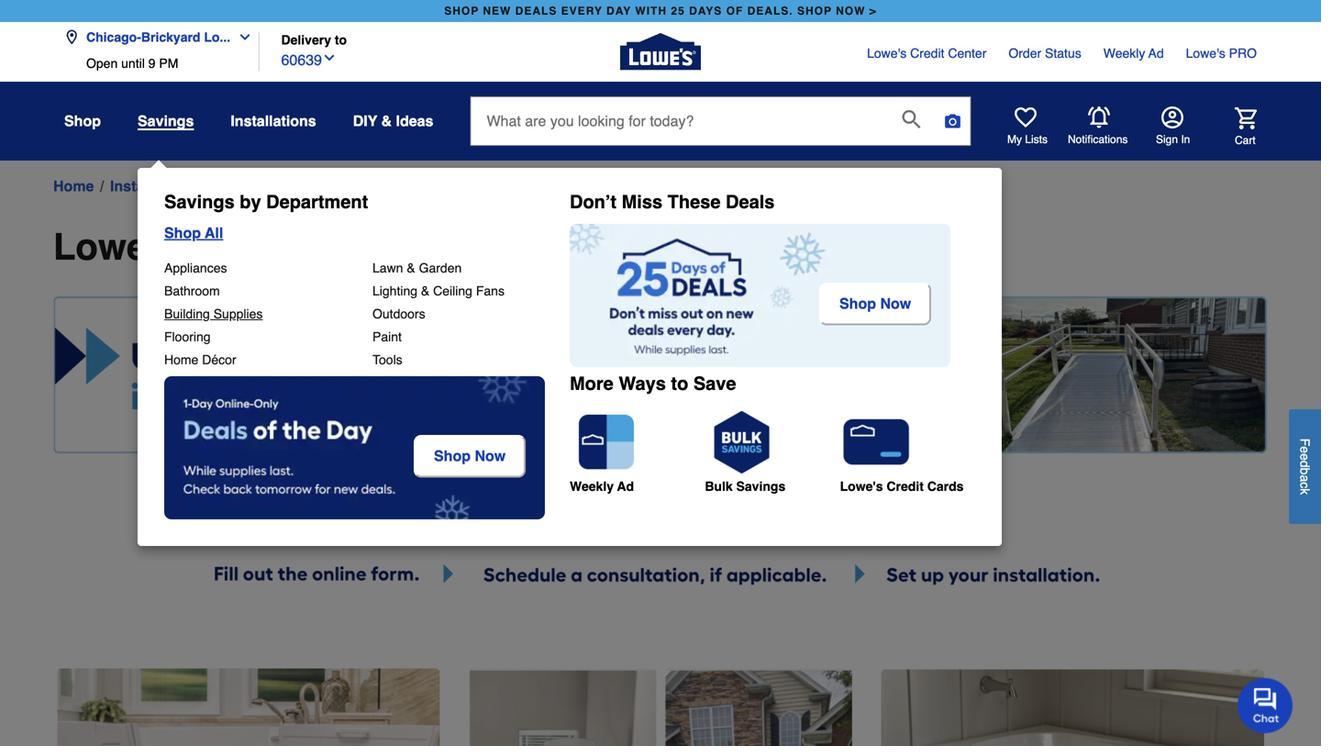 Task type: describe. For each thing, give the bounding box(es) containing it.
don't
[[570, 191, 617, 213]]

0 horizontal spatial shop now button
[[414, 435, 526, 478]]

0 vertical spatial weekly ad
[[1104, 46, 1165, 61]]

lowe's home improvement account image
[[1162, 106, 1184, 129]]

lowe's credit cards link
[[841, 406, 974, 494]]

miss
[[622, 191, 663, 213]]

0 vertical spatial home
[[53, 178, 94, 195]]

appliances bathroom building supplies flooring home décor
[[164, 261, 263, 367]]

0 horizontal spatial weekly ad
[[570, 479, 634, 494]]

0 vertical spatial weekly ad link
[[1104, 44, 1165, 62]]

1 vertical spatial livable
[[187, 226, 313, 268]]

lawn
[[373, 261, 403, 275]]

lowe's home improvement logo image
[[621, 11, 701, 92]]

by
[[240, 191, 261, 213]]

ideas
[[396, 112, 434, 129]]

chicago-
[[86, 30, 141, 45]]

days
[[689, 5, 723, 17]]

1 horizontal spatial home™
[[323, 226, 462, 268]]

décor
[[202, 352, 236, 367]]

day
[[607, 5, 632, 17]]

1 horizontal spatial ad
[[1149, 46, 1165, 61]]

b
[[1298, 468, 1313, 475]]

25
[[671, 5, 685, 17]]

deals
[[726, 191, 775, 213]]

lowe's home improvement cart image
[[1236, 107, 1258, 129]]

outdoors link
[[373, 307, 426, 321]]

deals
[[516, 5, 558, 17]]

k
[[1298, 488, 1313, 495]]

bulk savings icon. image
[[705, 406, 779, 479]]

more ways to save
[[570, 373, 737, 394]]

& for diy
[[381, 112, 392, 129]]

lowe's livable home™ services link
[[169, 175, 383, 197]]

shop for shop now button to the top
[[840, 295, 877, 312]]

weekly ad icon. image
[[570, 406, 643, 479]]

shop for shop all link
[[164, 224, 201, 241]]

lowe's credit center
[[868, 46, 987, 61]]

shop now for left shop now link
[[434, 448, 506, 464]]

pro
[[1230, 46, 1258, 61]]

chevron down image inside 60639 button
[[322, 51, 337, 65]]

supplies
[[214, 307, 263, 321]]

building
[[164, 307, 210, 321]]

d
[[1298, 461, 1313, 468]]

lowe's home improvement notification center image
[[1089, 107, 1111, 129]]

shop button
[[64, 105, 101, 138]]

lo...
[[204, 30, 231, 45]]

home inside appliances bathroom building supplies flooring home décor
[[164, 352, 199, 367]]

0 vertical spatial weekly
[[1104, 46, 1146, 61]]

delivery to
[[281, 33, 347, 47]]

my lists link
[[1008, 106, 1048, 147]]

more
[[570, 373, 614, 394]]

2 vertical spatial savings
[[737, 479, 786, 494]]

lowe's for lowe's credit cards
[[841, 479, 884, 494]]

bulk savings link
[[705, 406, 839, 494]]

now for shop now button to the top
[[881, 295, 912, 312]]

lawn & garden lighting & ceiling fans outdoors paint tools
[[373, 261, 505, 367]]

savings for savings
[[138, 112, 194, 129]]

home décor link
[[164, 352, 236, 367]]

sign
[[1157, 133, 1179, 146]]

1 vertical spatial lowe's
[[53, 226, 176, 268]]

0 vertical spatial livable
[[218, 178, 265, 195]]

status
[[1046, 46, 1082, 61]]

lowe's credit cards
[[841, 479, 964, 494]]

sign in button
[[1157, 106, 1191, 147]]

ceiling
[[433, 284, 473, 298]]

save
[[694, 373, 737, 394]]

order
[[1009, 46, 1042, 61]]

bathroom
[[164, 284, 220, 298]]

1 vertical spatial services
[[472, 226, 623, 268]]

ways
[[619, 373, 666, 394]]

savings button
[[138, 112, 194, 130]]

lighting & ceiling fans link
[[373, 284, 505, 298]]

0 horizontal spatial shop now link
[[414, 435, 531, 478]]

cards
[[928, 479, 964, 494]]

0 vertical spatial shop now button
[[820, 283, 932, 325]]

0 vertical spatial lowe's
[[169, 178, 214, 195]]

install link
[[110, 175, 153, 197]]

& for lawn
[[407, 261, 416, 275]]

0 horizontal spatial services
[[327, 178, 383, 195]]

0 horizontal spatial weekly
[[570, 479, 614, 494]]

lowe's for lowe's credit center
[[868, 46, 907, 61]]

1 horizontal spatial to
[[671, 373, 689, 394]]

bathroom link
[[164, 284, 220, 298]]

every
[[561, 5, 603, 17]]

lowe's credit center link
[[868, 44, 987, 62]]

my
[[1008, 133, 1023, 146]]

lighting
[[373, 284, 418, 298]]

a stair lift chair inside a home and an accessibility ramp in front of a brick home. image
[[469, 669, 852, 746]]

0 horizontal spatial ad
[[617, 479, 634, 494]]

in
[[1182, 133, 1191, 146]]

>
[[870, 5, 877, 17]]

installations button
[[231, 105, 316, 138]]

now
[[836, 5, 866, 17]]

appliances
[[164, 261, 227, 275]]

diy & ideas
[[353, 112, 434, 129]]

brickyard
[[141, 30, 201, 45]]

sign in
[[1157, 133, 1191, 146]]

2 shop from the left
[[798, 5, 832, 17]]



Task type: vqa. For each thing, say whether or not it's contained in the screenshot.
A bathroom with a white step-in bathtub with a built-in seat and the tub door open. Image
yes



Task type: locate. For each thing, give the bounding box(es) containing it.
update your home with our independent-living services. image
[[53, 297, 1269, 454]]

delivery
[[281, 33, 331, 47]]

until
[[121, 56, 145, 71]]

credit left cards
[[887, 479, 924, 494]]

camera image
[[944, 112, 962, 130]]

1-day online-only deals of the day. while supplies last. image
[[164, 376, 545, 520]]

my lists
[[1008, 133, 1048, 146]]

credit inside lowe's credit cards link
[[887, 479, 924, 494]]

chevron down image
[[231, 30, 253, 45], [322, 51, 337, 65]]

shop
[[444, 5, 479, 17], [798, 5, 832, 17]]

chicago-brickyard lo...
[[86, 30, 231, 45]]

services down don't
[[472, 226, 623, 268]]

savings for savings by department
[[164, 191, 235, 213]]

a beige bathroom with a white bathtub converted into a step-in tub. image
[[882, 669, 1265, 746]]

lowe's livable home™ services down 'installations' button
[[169, 178, 383, 195]]

livable down the by
[[187, 226, 313, 268]]

shop now button
[[820, 283, 932, 325], [414, 435, 526, 478]]

0 vertical spatial lowe's livable home™ services
[[169, 178, 383, 195]]

tools
[[373, 352, 403, 367]]

e up d
[[1298, 446, 1313, 453]]

a bathroom with a white step-in bathtub with a built-in seat and the tub door open. image
[[57, 669, 440, 746]]

1 vertical spatial lowe's livable home™ services
[[53, 226, 623, 268]]

fans
[[476, 284, 505, 298]]

f e e d b a c k
[[1298, 438, 1313, 495]]

1 horizontal spatial shop now button
[[820, 283, 932, 325]]

now
[[881, 295, 912, 312], [475, 448, 506, 464]]

e
[[1298, 446, 1313, 453], [1298, 453, 1313, 461]]

home link
[[53, 175, 94, 197]]

paint link
[[373, 330, 402, 344]]

credit for cards
[[887, 479, 924, 494]]

tools link
[[373, 352, 403, 367]]

search image
[[903, 110, 921, 129]]

outdoors
[[373, 307, 426, 321]]

credit inside lowe's credit center link
[[911, 46, 945, 61]]

0 horizontal spatial home™
[[269, 178, 323, 195]]

savings right bulk
[[737, 479, 786, 494]]

home down flooring link
[[164, 352, 199, 367]]

shop for leftmost shop now button
[[434, 448, 471, 464]]

1 vertical spatial weekly
[[570, 479, 614, 494]]

weekly ad link down the ways
[[570, 406, 703, 494]]

0 horizontal spatial now
[[475, 448, 506, 464]]

1 horizontal spatial &
[[407, 261, 416, 275]]

0 horizontal spatial &
[[381, 112, 392, 129]]

installations
[[231, 112, 316, 129]]

a credit card icon. image
[[841, 406, 914, 479]]

chevron down image left delivery
[[231, 30, 253, 45]]

building supplies link
[[164, 307, 263, 321]]

& down "lawn & garden" link on the left of the page
[[421, 284, 430, 298]]

0 vertical spatial &
[[381, 112, 392, 129]]

to right delivery
[[335, 33, 347, 47]]

1 vertical spatial home™
[[323, 226, 462, 268]]

shop
[[64, 112, 101, 129], [164, 224, 201, 241], [840, 295, 877, 312], [434, 448, 471, 464]]

1 horizontal spatial shop now
[[840, 295, 912, 312]]

to left save
[[671, 373, 689, 394]]

lowe's inside lowe's pro link
[[1187, 46, 1226, 61]]

home™ right the by
[[269, 178, 323, 195]]

lowe's livable home™ services down the department
[[53, 226, 623, 268]]

1 vertical spatial savings
[[164, 191, 235, 213]]

60639 button
[[281, 47, 337, 71]]

livable
[[218, 178, 265, 195], [187, 226, 313, 268]]

1 vertical spatial weekly ad link
[[570, 406, 703, 494]]

install
[[110, 178, 153, 195]]

credit
[[911, 46, 945, 61], [887, 479, 924, 494]]

0 horizontal spatial shop
[[444, 5, 479, 17]]

flooring link
[[164, 330, 211, 344]]

savings by department
[[164, 191, 368, 213]]

0 vertical spatial home™
[[269, 178, 323, 195]]

shop now for shop now link to the top
[[840, 295, 912, 312]]

0 vertical spatial services
[[327, 178, 383, 195]]

garden
[[419, 261, 462, 275]]

chicago-brickyard lo... button
[[64, 19, 260, 56]]

None search field
[[470, 96, 972, 163]]

a
[[1298, 475, 1313, 482]]

1 vertical spatial credit
[[887, 479, 924, 494]]

lowe's down install link
[[53, 226, 176, 268]]

with
[[636, 5, 667, 17]]

savings up shop all
[[164, 191, 235, 213]]

shop all link
[[164, 224, 556, 242]]

1 horizontal spatial weekly ad link
[[1104, 44, 1165, 62]]

Search Query text field
[[471, 97, 888, 145]]

0 vertical spatial shop now
[[840, 295, 912, 312]]

open
[[86, 56, 118, 71]]

shop new deals every day with 25 days of deals. shop now > link
[[441, 0, 881, 22]]

bulk
[[705, 479, 733, 494]]

1 horizontal spatial weekly
[[1104, 46, 1146, 61]]

0 vertical spatial to
[[335, 33, 347, 47]]

0 vertical spatial ad
[[1149, 46, 1165, 61]]

1 vertical spatial now
[[475, 448, 506, 464]]

2 e from the top
[[1298, 453, 1313, 461]]

credit left the center at right top
[[911, 46, 945, 61]]

1 horizontal spatial chevron down image
[[322, 51, 337, 65]]

lowe's left pro
[[1187, 46, 1226, 61]]

& right lawn
[[407, 261, 416, 275]]

location image
[[64, 30, 79, 45]]

home™ up lighting
[[323, 226, 462, 268]]

lowe's down >
[[868, 46, 907, 61]]

lowe's
[[868, 46, 907, 61], [1187, 46, 1226, 61], [841, 479, 884, 494]]

1 horizontal spatial weekly ad
[[1104, 46, 1165, 61]]

weekly ad
[[1104, 46, 1165, 61], [570, 479, 634, 494]]

department
[[266, 191, 368, 213]]

1 vertical spatial &
[[407, 261, 416, 275]]

0 horizontal spatial to
[[335, 33, 347, 47]]

& inside button
[[381, 112, 392, 129]]

pm
[[159, 56, 178, 71]]

0 vertical spatial savings
[[138, 112, 194, 129]]

lists
[[1026, 133, 1048, 146]]

lowe's pro
[[1187, 46, 1258, 61]]

lowe's for lowe's pro
[[1187, 46, 1226, 61]]

1 vertical spatial shop now button
[[414, 435, 526, 478]]

now for leftmost shop now button
[[475, 448, 506, 464]]

0 horizontal spatial shop now
[[434, 448, 506, 464]]

shop left the now
[[798, 5, 832, 17]]

services up shop all link
[[327, 178, 383, 195]]

savings down "pm"
[[138, 112, 194, 129]]

weekly ad link right status
[[1104, 44, 1165, 62]]

e up b
[[1298, 453, 1313, 461]]

25 days of deals. don't miss out on new deals every day. while supplies last. image
[[570, 224, 951, 367]]

0 vertical spatial credit
[[911, 46, 945, 61]]

notifications
[[1069, 133, 1129, 146]]

1 horizontal spatial shop now link
[[820, 283, 932, 325]]

2 horizontal spatial &
[[421, 284, 430, 298]]

lowe's up shop all
[[169, 178, 214, 195]]

order status
[[1009, 46, 1082, 61]]

cart button
[[1210, 107, 1258, 148]]

lowe's inside lowe's credit center link
[[868, 46, 907, 61]]

ad
[[1149, 46, 1165, 61], [617, 479, 634, 494]]

lowe's inside lowe's credit cards link
[[841, 479, 884, 494]]

0 horizontal spatial weekly ad link
[[570, 406, 703, 494]]

appliances link
[[164, 261, 227, 275]]

these
[[668, 191, 721, 213]]

2 vertical spatial &
[[421, 284, 430, 298]]

center
[[949, 46, 987, 61]]

1 e from the top
[[1298, 446, 1313, 453]]

diy & ideas button
[[353, 105, 434, 138]]

to
[[335, 33, 347, 47], [671, 373, 689, 394]]

lowe's pro link
[[1187, 44, 1258, 62]]

0 vertical spatial shop now link
[[820, 283, 932, 325]]

new
[[483, 5, 512, 17]]

all
[[205, 224, 223, 241]]

lowe's
[[169, 178, 214, 195], [53, 226, 176, 268]]

lowe's home improvement lists image
[[1015, 106, 1037, 129]]

c
[[1298, 482, 1313, 488]]

1 vertical spatial home
[[164, 352, 199, 367]]

0 horizontal spatial home
[[53, 178, 94, 195]]

1 vertical spatial ad
[[617, 479, 634, 494]]

0 vertical spatial chevron down image
[[231, 30, 253, 45]]

diy
[[353, 112, 377, 129]]

credit for center
[[911, 46, 945, 61]]

cart
[[1236, 134, 1256, 147]]

1 vertical spatial shop now link
[[414, 435, 531, 478]]

flooring
[[164, 330, 211, 344]]

shop new deals every day with 25 days of deals. shop now >
[[444, 5, 877, 17]]

of
[[727, 5, 744, 17]]

0 horizontal spatial chevron down image
[[231, 30, 253, 45]]

1 vertical spatial weekly ad
[[570, 479, 634, 494]]

savings
[[138, 112, 194, 129], [164, 191, 235, 213], [737, 479, 786, 494]]

lowe's livable home™ services
[[169, 178, 383, 195], [53, 226, 623, 268]]

& right diy
[[381, 112, 392, 129]]

home left the install
[[53, 178, 94, 195]]

shop all
[[164, 224, 223, 241]]

1 shop from the left
[[444, 5, 479, 17]]

bulk savings
[[705, 479, 786, 494]]

 image
[[53, 509, 1269, 595]]

shop now
[[840, 295, 912, 312], [434, 448, 506, 464]]

1 horizontal spatial services
[[472, 226, 623, 268]]

chevron down image down delivery to at the left of the page
[[322, 51, 337, 65]]

shop left new
[[444, 5, 479, 17]]

1 vertical spatial shop now
[[434, 448, 506, 464]]

lowe's left cards
[[841, 479, 884, 494]]

don't miss these deals
[[570, 191, 775, 213]]

1 horizontal spatial shop
[[798, 5, 832, 17]]

livable up all
[[218, 178, 265, 195]]

open until 9 pm
[[86, 56, 178, 71]]

1 vertical spatial to
[[671, 373, 689, 394]]

1 horizontal spatial now
[[881, 295, 912, 312]]

0 vertical spatial now
[[881, 295, 912, 312]]

chat invite button image
[[1238, 678, 1294, 734]]

1 horizontal spatial home
[[164, 352, 199, 367]]

60639
[[281, 51, 322, 68]]

1 vertical spatial chevron down image
[[322, 51, 337, 65]]

f
[[1298, 438, 1313, 446]]

deals.
[[748, 5, 794, 17]]

f e e d b a c k button
[[1290, 409, 1322, 524]]



